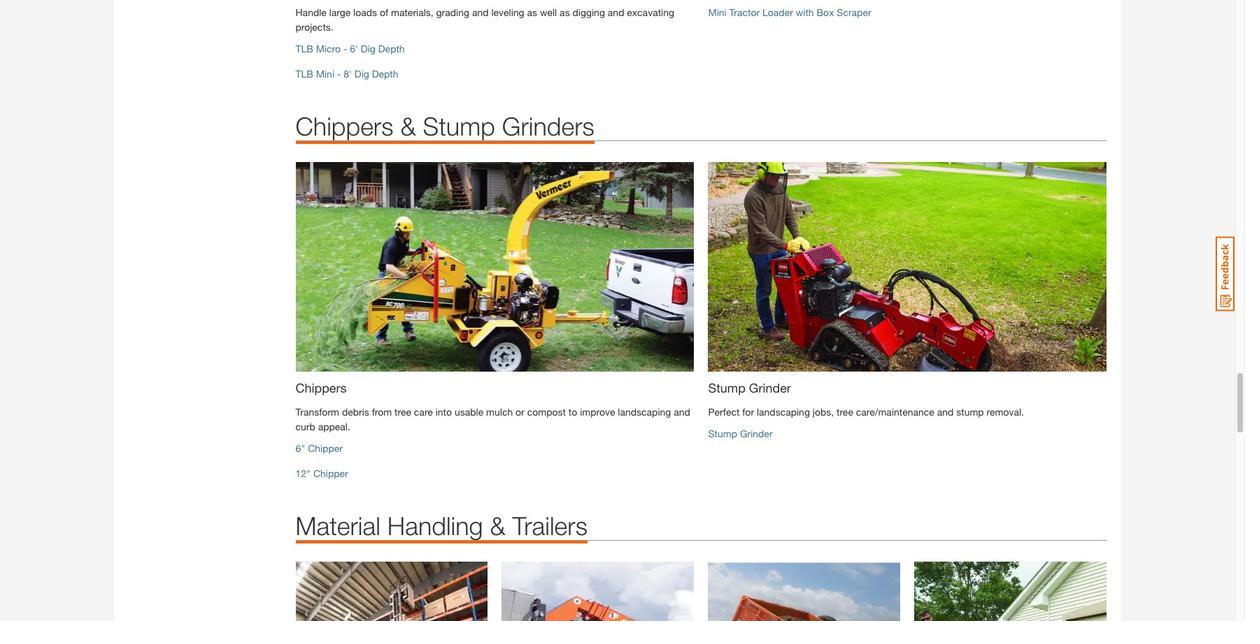 Task type: locate. For each thing, give the bounding box(es) containing it.
1 vertical spatial &
[[490, 512, 506, 542]]

as
[[527, 6, 537, 18], [560, 6, 570, 18]]

1 vertical spatial -
[[337, 68, 341, 80]]

depth right 8'
[[372, 68, 398, 80]]

dig right 8'
[[355, 68, 369, 80]]

-
[[343, 43, 347, 55], [337, 68, 341, 80]]

as left well
[[527, 6, 537, 18]]

1 vertical spatial stump
[[708, 381, 746, 396]]

0 vertical spatial stump grinder
[[708, 381, 791, 396]]

0 horizontal spatial tree
[[395, 407, 411, 419]]

stump grinder
[[708, 381, 791, 396], [708, 428, 773, 440]]

chippers down tlb mini - 8' dig depth
[[296, 111, 394, 142]]

appeal.
[[318, 421, 350, 433]]

as right well
[[560, 6, 570, 18]]

handle large loads of materials, grading and leveling as well as digging and excavating projects.
[[296, 6, 674, 33]]

debris
[[342, 407, 369, 419]]

transform debris from tree care into usable mulch or compost to improve landscaping and curb appeal.
[[296, 407, 690, 433]]

6" chipper
[[296, 443, 343, 455]]

1 horizontal spatial -
[[343, 43, 347, 55]]

1 vertical spatial chippers
[[296, 381, 347, 396]]

chipper down appeal.
[[308, 443, 343, 455]]

tlb down the projects.
[[296, 43, 313, 55]]

6" chipper link
[[296, 443, 343, 455]]

to
[[569, 407, 577, 419]]

digging
[[573, 6, 605, 18]]

1 vertical spatial tlb
[[296, 68, 313, 80]]

2 tlb from the top
[[296, 68, 313, 80]]

1 landscaping from the left
[[618, 407, 671, 419]]

1 tlb from the top
[[296, 43, 313, 55]]

1 tree from the left
[[395, 407, 411, 419]]

excavating
[[627, 6, 674, 18]]

0 horizontal spatial mini
[[316, 68, 334, 80]]

and inside transform debris from tree care into usable mulch or compost to improve landscaping and curb appeal.
[[674, 407, 690, 419]]

tree left "care"
[[395, 407, 411, 419]]

dig right 6'
[[361, 43, 376, 55]]

1 horizontal spatial tree
[[837, 407, 853, 419]]

0 vertical spatial -
[[343, 43, 347, 55]]

- for micro
[[343, 43, 347, 55]]

tlb micro - 6' dig depth
[[296, 43, 405, 55]]

trailers image
[[708, 563, 901, 622]]

landscaping
[[618, 407, 671, 419], [757, 407, 810, 419]]

tree
[[395, 407, 411, 419], [837, 407, 853, 419]]

stump
[[423, 111, 495, 142], [708, 381, 746, 396], [708, 428, 737, 440]]

with
[[796, 6, 814, 18]]

stump grinder down for
[[708, 428, 773, 440]]

tree inside transform debris from tree care into usable mulch or compost to improve landscaping and curb appeal.
[[395, 407, 411, 419]]

perfect for landscaping jobs, tree care/maintenance and stump removal.
[[708, 407, 1024, 419]]

compost
[[527, 407, 566, 419]]

tlb left 8'
[[296, 68, 313, 80]]

1 vertical spatial stump grinder
[[708, 428, 773, 440]]

mini left tractor
[[708, 6, 727, 18]]

stump grinder up for
[[708, 381, 791, 396]]

depth for tlb micro - 6' dig depth
[[378, 43, 405, 55]]

0 horizontal spatial &
[[401, 111, 416, 142]]

0 vertical spatial depth
[[378, 43, 405, 55]]

chippers
[[296, 111, 394, 142], [296, 381, 347, 396]]

chippers up transform
[[296, 381, 347, 396]]

tlb for tlb mini - 8' dig depth
[[296, 68, 313, 80]]

large
[[329, 6, 351, 18]]

usable
[[455, 407, 484, 419]]

0 vertical spatial chipper
[[308, 443, 343, 455]]

and left perfect
[[674, 407, 690, 419]]

12" chipper link
[[296, 468, 348, 480]]

1 horizontal spatial as
[[560, 6, 570, 18]]

dig for 6'
[[361, 43, 376, 55]]

depth
[[378, 43, 405, 55], [372, 68, 398, 80]]

feedback link image
[[1216, 236, 1235, 312]]

stump grinder image
[[708, 162, 1107, 372]]

micro
[[316, 43, 341, 55]]

0 vertical spatial chippers
[[296, 111, 394, 142]]

grinder down for
[[740, 428, 773, 440]]

1 as from the left
[[527, 6, 537, 18]]

- left 8'
[[337, 68, 341, 80]]

6'
[[350, 43, 358, 55]]

mini tractor loader with box scraper link
[[708, 6, 871, 18]]

1 vertical spatial chipper
[[313, 468, 348, 480]]

tree right jobs,
[[837, 407, 853, 419]]

depth down "of"
[[378, 43, 405, 55]]

tlb
[[296, 43, 313, 55], [296, 68, 313, 80]]

loader
[[763, 6, 793, 18]]

chipper
[[308, 443, 343, 455], [313, 468, 348, 480]]

mini left 8'
[[316, 68, 334, 80]]

grinder
[[749, 381, 791, 396], [740, 428, 773, 440]]

&
[[401, 111, 416, 142], [490, 512, 506, 542]]

curb
[[296, 421, 315, 433]]

and
[[472, 6, 489, 18], [608, 6, 624, 18], [674, 407, 690, 419], [937, 407, 954, 419]]

grading
[[436, 6, 469, 18]]

material handling & trailers
[[296, 512, 588, 542]]

perfect
[[708, 407, 740, 419]]

1 vertical spatial dig
[[355, 68, 369, 80]]

0 horizontal spatial landscaping
[[618, 407, 671, 419]]

8'
[[344, 68, 352, 80]]

2 vertical spatial stump
[[708, 428, 737, 440]]

transform
[[296, 407, 339, 419]]

mini
[[708, 6, 727, 18], [316, 68, 334, 80]]

0 horizontal spatial -
[[337, 68, 341, 80]]

and left stump in the bottom right of the page
[[937, 407, 954, 419]]

0 vertical spatial mini
[[708, 6, 727, 18]]

2 chippers from the top
[[296, 381, 347, 396]]

1 vertical spatial depth
[[372, 68, 398, 80]]

dig
[[361, 43, 376, 55], [355, 68, 369, 80]]

from
[[372, 407, 392, 419]]

0 vertical spatial tlb
[[296, 43, 313, 55]]

1 horizontal spatial landscaping
[[757, 407, 810, 419]]

chipper right 12"
[[313, 468, 348, 480]]

landscaping right for
[[757, 407, 810, 419]]

0 vertical spatial dig
[[361, 43, 376, 55]]

2 as from the left
[[560, 6, 570, 18]]

mulch
[[486, 407, 513, 419]]

projects.
[[296, 21, 334, 33]]

1 chippers from the top
[[296, 111, 394, 142]]

1 horizontal spatial &
[[490, 512, 506, 542]]

0 horizontal spatial as
[[527, 6, 537, 18]]

- left 6'
[[343, 43, 347, 55]]

grinder up for
[[749, 381, 791, 396]]

landscaping right improve
[[618, 407, 671, 419]]



Task type: vqa. For each thing, say whether or not it's contained in the screenshot.
replacement
no



Task type: describe. For each thing, give the bounding box(es) containing it.
1 vertical spatial grinder
[[740, 428, 773, 440]]

and right digging
[[608, 6, 624, 18]]

into
[[436, 407, 452, 419]]

removal.
[[987, 407, 1024, 419]]

1 horizontal spatial mini
[[708, 6, 727, 18]]

0 vertical spatial stump
[[423, 111, 495, 142]]

forklifts image
[[296, 563, 488, 622]]

grinders
[[502, 111, 595, 142]]

for
[[742, 407, 754, 419]]

dig for 8'
[[355, 68, 369, 80]]

jobs,
[[813, 407, 834, 419]]

trailers
[[513, 512, 588, 542]]

tlb mini - 8' dig depth
[[296, 68, 398, 80]]

improve
[[580, 407, 615, 419]]

stump grinder link
[[708, 428, 773, 440]]

1 vertical spatial mini
[[316, 68, 334, 80]]

6"
[[296, 443, 305, 455]]

0 vertical spatial grinder
[[749, 381, 791, 396]]

of
[[380, 6, 388, 18]]

materials,
[[391, 6, 434, 18]]

tlb mini - 8' dig depth link
[[296, 68, 398, 80]]

chippers for chippers
[[296, 381, 347, 396]]

loads
[[353, 6, 377, 18]]

depth for tlb mini - 8' dig depth
[[372, 68, 398, 80]]

material
[[296, 512, 380, 542]]

handle
[[296, 6, 327, 18]]

care
[[414, 407, 433, 419]]

chipper for 6" chipper
[[308, 443, 343, 455]]

concrete buggies image
[[915, 563, 1107, 622]]

stump
[[957, 407, 984, 419]]

12" chipper
[[296, 468, 348, 480]]

chippers for chippers & stump grinders
[[296, 111, 394, 142]]

tractor
[[729, 6, 760, 18]]

care/maintenance
[[856, 407, 935, 419]]

tlb micro - 6' dig depth link
[[296, 43, 405, 55]]

chippers & stump grinders
[[296, 111, 595, 142]]

0 vertical spatial &
[[401, 111, 416, 142]]

telehandlers image
[[502, 563, 694, 622]]

scraper
[[837, 6, 871, 18]]

mini tractor loader with box scraper
[[708, 6, 871, 18]]

2 stump grinder from the top
[[708, 428, 773, 440]]

chippers image
[[296, 162, 694, 372]]

2 landscaping from the left
[[757, 407, 810, 419]]

landscaping inside transform debris from tree care into usable mulch or compost to improve landscaping and curb appeal.
[[618, 407, 671, 419]]

1 stump grinder from the top
[[708, 381, 791, 396]]

12"
[[296, 468, 311, 480]]

box
[[817, 6, 834, 18]]

handling
[[387, 512, 483, 542]]

or
[[516, 407, 525, 419]]

and left leveling
[[472, 6, 489, 18]]

leveling
[[491, 6, 524, 18]]

- for mini
[[337, 68, 341, 80]]

chipper for 12" chipper
[[313, 468, 348, 480]]

well
[[540, 6, 557, 18]]

2 tree from the left
[[837, 407, 853, 419]]

tlb for tlb micro - 6' dig depth
[[296, 43, 313, 55]]



